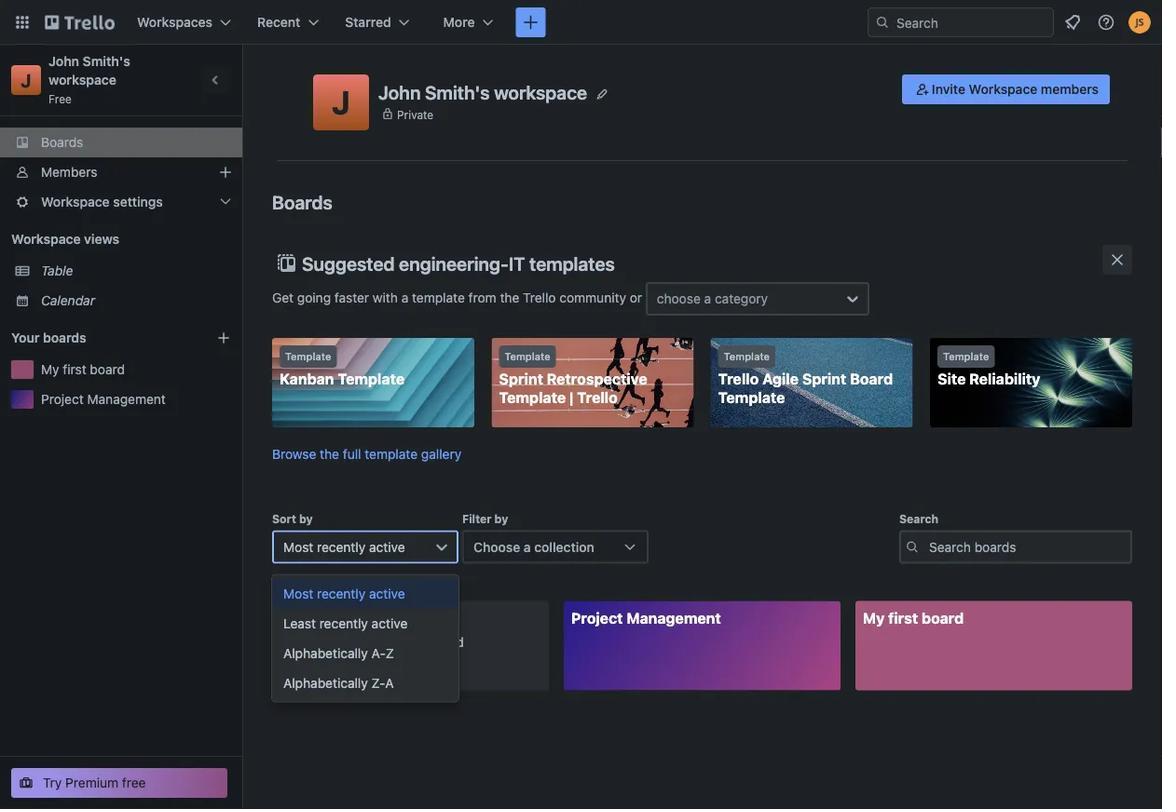 Task type: locate. For each thing, give the bounding box(es) containing it.
1 horizontal spatial a
[[524, 540, 531, 555]]

2 most recently active from the top
[[283, 586, 405, 601]]

j inside button
[[332, 83, 350, 122]]

settings
[[113, 194, 163, 210]]

a
[[401, 290, 408, 305], [704, 291, 711, 307], [524, 540, 531, 555]]

sprint
[[499, 370, 543, 388], [802, 370, 846, 388]]

premium
[[65, 776, 118, 791]]

1 vertical spatial management
[[627, 609, 721, 627]]

boards
[[43, 330, 86, 346]]

0 horizontal spatial management
[[87, 392, 166, 407]]

a-
[[371, 646, 386, 661]]

0 vertical spatial the
[[500, 290, 519, 305]]

1 vertical spatial most
[[283, 586, 313, 601]]

0 horizontal spatial boards
[[41, 135, 83, 150]]

full
[[343, 446, 361, 462]]

kanban
[[280, 370, 334, 388]]

1 vertical spatial smith's
[[425, 81, 490, 103]]

community
[[559, 290, 626, 305]]

starred button
[[334, 7, 421, 37]]

0 horizontal spatial john
[[48, 54, 79, 69]]

1 vertical spatial my first board
[[863, 609, 964, 627]]

0 vertical spatial my
[[41, 362, 59, 377]]

members
[[41, 164, 97, 180]]

workspace down members
[[41, 194, 110, 210]]

workspace inside the john smith's workspace free
[[48, 72, 116, 88]]

most up least
[[283, 586, 313, 601]]

template left '|'
[[499, 389, 566, 407]]

template up site
[[943, 351, 989, 363]]

1 horizontal spatial project management
[[571, 609, 721, 627]]

alphabetically down alphabetically a-z on the left bottom of page
[[283, 675, 368, 691]]

1 vertical spatial most recently active
[[283, 586, 405, 601]]

1 horizontal spatial board
[[429, 635, 464, 650]]

table link
[[41, 262, 231, 280]]

a
[[385, 675, 394, 691]]

project management link
[[41, 390, 231, 409], [564, 601, 840, 691]]

1 vertical spatial my
[[863, 609, 885, 627]]

your
[[11, 330, 40, 346]]

j left private
[[332, 83, 350, 122]]

workspace down 'create board or workspace' image
[[494, 81, 587, 103]]

alphabetically for alphabetically z-a
[[283, 675, 368, 691]]

0 horizontal spatial trello
[[523, 290, 556, 305]]

workspace up the table
[[11, 232, 81, 247]]

0 vertical spatial most recently active
[[283, 540, 405, 555]]

0 horizontal spatial project
[[41, 392, 84, 407]]

a for choose a category
[[704, 291, 711, 307]]

trello left agile
[[718, 370, 759, 388]]

1 horizontal spatial project management link
[[564, 601, 840, 691]]

sm image
[[913, 80, 932, 99]]

trello down retrospective
[[577, 389, 618, 407]]

1 horizontal spatial workspace
[[494, 81, 587, 103]]

1 horizontal spatial project
[[571, 609, 623, 627]]

by for sort by
[[299, 513, 313, 526]]

site
[[938, 370, 966, 388]]

0 horizontal spatial by
[[299, 513, 313, 526]]

0 vertical spatial project management
[[41, 392, 166, 407]]

0 horizontal spatial board
[[90, 362, 125, 377]]

most down sort by
[[283, 540, 313, 555]]

0 vertical spatial project management link
[[41, 390, 231, 409]]

boards up 'suggested'
[[272, 191, 332, 213]]

template inside template site reliability
[[943, 351, 989, 363]]

a right with
[[401, 290, 408, 305]]

2 by from the left
[[494, 513, 508, 526]]

my first board link
[[41, 361, 231, 379], [855, 601, 1132, 691]]

workspaces button
[[126, 7, 242, 37]]

primary element
[[0, 0, 1162, 45]]

most recently active
[[283, 540, 405, 555], [283, 586, 405, 601]]

project down boards
[[41, 392, 84, 407]]

table
[[41, 263, 73, 279]]

suggested engineering-it templates
[[302, 253, 615, 274]]

the
[[500, 290, 519, 305], [320, 446, 339, 462]]

1 vertical spatial boards
[[272, 191, 332, 213]]

sprint left retrospective
[[499, 370, 543, 388]]

get
[[272, 290, 294, 305]]

first
[[63, 362, 86, 377], [888, 609, 918, 627]]

2 most from the top
[[283, 586, 313, 601]]

0 vertical spatial most
[[283, 540, 313, 555]]

1 horizontal spatial first
[[888, 609, 918, 627]]

management
[[87, 392, 166, 407], [627, 609, 721, 627]]

1 horizontal spatial smith's
[[425, 81, 490, 103]]

2 horizontal spatial trello
[[718, 370, 759, 388]]

most
[[283, 540, 313, 555], [283, 586, 313, 601]]

2 alphabetically from the top
[[283, 675, 368, 691]]

0 vertical spatial john
[[48, 54, 79, 69]]

template
[[285, 351, 331, 363], [504, 351, 550, 363], [724, 351, 770, 363], [943, 351, 989, 363], [338, 370, 405, 388], [499, 389, 566, 407], [718, 389, 785, 407]]

john smith's workspace link
[[48, 54, 134, 88]]

a right the choose
[[704, 291, 711, 307]]

alphabetically for alphabetically a-z
[[283, 646, 368, 661]]

recently
[[317, 540, 365, 555], [317, 586, 365, 601], [319, 616, 368, 631]]

with
[[373, 290, 398, 305]]

most recently active down sort by
[[283, 540, 405, 555]]

0 horizontal spatial my first board link
[[41, 361, 231, 379]]

1 vertical spatial first
[[888, 609, 918, 627]]

board
[[90, 362, 125, 377], [922, 609, 964, 627], [429, 635, 464, 650]]

by
[[299, 513, 313, 526], [494, 513, 508, 526]]

retrospective
[[547, 370, 647, 388]]

project management
[[41, 392, 166, 407], [571, 609, 721, 627]]

template up kanban
[[285, 351, 331, 363]]

2 vertical spatial trello
[[577, 389, 618, 407]]

a inside button
[[524, 540, 531, 555]]

1 horizontal spatial by
[[494, 513, 508, 526]]

z
[[386, 646, 394, 661]]

0 horizontal spatial smith's
[[83, 54, 130, 69]]

1 horizontal spatial my first board link
[[855, 601, 1132, 691]]

2 vertical spatial board
[[429, 635, 464, 650]]

template down engineering- on the left of the page
[[412, 290, 465, 305]]

1 vertical spatial john
[[378, 81, 421, 103]]

1 most recently active from the top
[[283, 540, 405, 555]]

j
[[21, 69, 31, 91], [332, 83, 350, 122]]

the right from
[[500, 290, 519, 305]]

2 vertical spatial workspace
[[11, 232, 81, 247]]

workspace up free
[[48, 72, 116, 88]]

or
[[630, 290, 642, 305]]

1 vertical spatial my first board link
[[855, 601, 1132, 691]]

trello down it
[[523, 290, 556, 305]]

template
[[412, 290, 465, 305], [365, 446, 418, 462]]

workspace inside dropdown button
[[41, 194, 110, 210]]

workspaces
[[137, 14, 213, 30]]

members link
[[0, 157, 242, 187]]

going
[[297, 290, 331, 305]]

1 horizontal spatial management
[[627, 609, 721, 627]]

faster
[[334, 290, 369, 305]]

j link
[[11, 65, 41, 95]]

john
[[48, 54, 79, 69], [378, 81, 421, 103]]

0 vertical spatial management
[[87, 392, 166, 407]]

1 vertical spatial board
[[922, 609, 964, 627]]

john up private
[[378, 81, 421, 103]]

1 sprint from the left
[[499, 370, 543, 388]]

0 vertical spatial smith's
[[83, 54, 130, 69]]

workspace for john smith's workspace free
[[48, 72, 116, 88]]

0 vertical spatial my first board
[[41, 362, 125, 377]]

0 horizontal spatial sprint
[[499, 370, 543, 388]]

boards up members
[[41, 135, 83, 150]]

1 horizontal spatial my
[[863, 609, 885, 627]]

workspace right invite
[[969, 82, 1037, 97]]

smith's down back to home image
[[83, 54, 130, 69]]

smith's for john smith's workspace
[[425, 81, 490, 103]]

try premium free button
[[11, 769, 227, 799]]

workspace
[[48, 72, 116, 88], [494, 81, 587, 103]]

j left the john smith's workspace free
[[21, 69, 31, 91]]

choose
[[473, 540, 520, 555]]

template sprint retrospective template | trello
[[499, 351, 647, 407]]

the left the full
[[320, 446, 339, 462]]

0 vertical spatial board
[[90, 362, 125, 377]]

1 horizontal spatial trello
[[577, 389, 618, 407]]

0 vertical spatial alphabetically
[[283, 646, 368, 661]]

by right the filter
[[494, 513, 508, 526]]

0 horizontal spatial j
[[21, 69, 31, 91]]

0 vertical spatial my first board link
[[41, 361, 231, 379]]

most recently active up least recently active
[[283, 586, 405, 601]]

project
[[41, 392, 84, 407], [571, 609, 623, 627]]

views
[[84, 232, 119, 247]]

0 vertical spatial workspace
[[969, 82, 1037, 97]]

1 vertical spatial trello
[[718, 370, 759, 388]]

more
[[443, 14, 475, 30]]

0 horizontal spatial my
[[41, 362, 59, 377]]

1 by from the left
[[299, 513, 313, 526]]

2 sprint from the left
[[802, 370, 846, 388]]

0 horizontal spatial the
[[320, 446, 339, 462]]

browse
[[272, 446, 316, 462]]

free
[[48, 92, 72, 105]]

category
[[715, 291, 768, 307]]

1 vertical spatial alphabetically
[[283, 675, 368, 691]]

1 horizontal spatial sprint
[[802, 370, 846, 388]]

template right the full
[[365, 446, 418, 462]]

workspace navigation collapse icon image
[[203, 67, 229, 93]]

project down collection
[[571, 609, 623, 627]]

1 alphabetically from the top
[[283, 646, 368, 661]]

workspace for settings
[[41, 194, 110, 210]]

1 vertical spatial the
[[320, 446, 339, 462]]

boards
[[41, 135, 83, 150], [272, 191, 332, 213]]

sprint right agile
[[802, 370, 846, 388]]

smith's
[[83, 54, 130, 69], [425, 81, 490, 103]]

alphabetically up alphabetically z-a
[[283, 646, 368, 661]]

1 horizontal spatial john
[[378, 81, 421, 103]]

1 horizontal spatial boards
[[272, 191, 332, 213]]

templates
[[529, 253, 615, 274]]

workspace views
[[11, 232, 119, 247]]

0 horizontal spatial first
[[63, 362, 86, 377]]

0 horizontal spatial workspace
[[48, 72, 116, 88]]

by for filter by
[[494, 513, 508, 526]]

a right choose
[[524, 540, 531, 555]]

active
[[369, 540, 405, 555], [369, 586, 405, 601], [371, 616, 408, 631]]

1 most from the top
[[283, 540, 313, 555]]

smith's inside the john smith's workspace free
[[83, 54, 130, 69]]

1 horizontal spatial j
[[332, 83, 350, 122]]

0 vertical spatial trello
[[523, 290, 556, 305]]

2 horizontal spatial a
[[704, 291, 711, 307]]

john smith (johnsmith38824343) image
[[1128, 11, 1151, 34]]

|
[[569, 389, 573, 407]]

0 vertical spatial first
[[63, 362, 86, 377]]

john up free
[[48, 54, 79, 69]]

1 vertical spatial workspace
[[41, 194, 110, 210]]

boards link
[[0, 128, 242, 157]]

try premium free
[[43, 776, 146, 791]]

by right sort
[[299, 513, 313, 526]]

john inside the john smith's workspace free
[[48, 54, 79, 69]]

smith's up private
[[425, 81, 490, 103]]



Task type: describe. For each thing, give the bounding box(es) containing it.
members
[[1041, 82, 1099, 97]]

0 vertical spatial template
[[412, 290, 465, 305]]

board
[[850, 370, 893, 388]]

0 horizontal spatial a
[[401, 290, 408, 305]]

2 horizontal spatial board
[[922, 609, 964, 627]]

get going faster with a template from the trello community or
[[272, 290, 646, 305]]

reliability
[[969, 370, 1040, 388]]

template up retrospective
[[504, 351, 550, 363]]

starred
[[345, 14, 391, 30]]

template trello agile sprint board template
[[718, 351, 893, 407]]

0 horizontal spatial project management
[[41, 392, 166, 407]]

more button
[[432, 7, 505, 37]]

template down agile
[[718, 389, 785, 407]]

1 vertical spatial project management link
[[564, 601, 840, 691]]

sort by
[[272, 513, 313, 526]]

your boards
[[11, 330, 86, 346]]

1 vertical spatial active
[[369, 586, 405, 601]]

open information menu image
[[1097, 13, 1115, 32]]

workspace for views
[[11, 232, 81, 247]]

choose a collection
[[473, 540, 594, 555]]

calendar link
[[41, 292, 231, 310]]

trello inside template trello agile sprint board template
[[718, 370, 759, 388]]

2 vertical spatial recently
[[319, 616, 368, 631]]

choose a collection button
[[462, 531, 649, 564]]

j for j link
[[21, 69, 31, 91]]

a for choose a collection
[[524, 540, 531, 555]]

0 vertical spatial project
[[41, 392, 84, 407]]

gallery
[[421, 446, 461, 462]]

workspace inside button
[[969, 82, 1037, 97]]

new
[[401, 635, 425, 650]]

search
[[899, 513, 938, 526]]

smith's for john smith's workspace free
[[83, 54, 130, 69]]

create new board
[[357, 635, 464, 650]]

calendar
[[41, 293, 95, 308]]

1 vertical spatial project
[[571, 609, 623, 627]]

filter
[[462, 513, 492, 526]]

your boards with 2 items element
[[11, 327, 188, 349]]

browse the full template gallery link
[[272, 446, 461, 462]]

filter by
[[462, 513, 508, 526]]

2 vertical spatial active
[[371, 616, 408, 631]]

1 vertical spatial project management
[[571, 609, 721, 627]]

add board image
[[216, 331, 231, 346]]

sprint inside template trello agile sprint board template
[[802, 370, 846, 388]]

1 horizontal spatial the
[[500, 290, 519, 305]]

workspace settings
[[41, 194, 163, 210]]

john for john smith's workspace free
[[48, 54, 79, 69]]

create board or workspace image
[[521, 13, 540, 32]]

invite
[[932, 82, 965, 97]]

recent button
[[246, 7, 330, 37]]

0 vertical spatial active
[[369, 540, 405, 555]]

private
[[397, 108, 433, 121]]

sort
[[272, 513, 296, 526]]

invite workspace members
[[932, 82, 1099, 97]]

workspace settings button
[[0, 187, 242, 217]]

search image
[[875, 15, 890, 30]]

0 horizontal spatial project management link
[[41, 390, 231, 409]]

john smith's workspace
[[378, 81, 587, 103]]

1 horizontal spatial my first board
[[863, 609, 964, 627]]

1 vertical spatial recently
[[317, 586, 365, 601]]

choose
[[657, 291, 701, 307]]

1 vertical spatial template
[[365, 446, 418, 462]]

browse the full template gallery
[[272, 446, 461, 462]]

z-
[[371, 675, 385, 691]]

john for john smith's workspace
[[378, 81, 421, 103]]

workspace for john smith's workspace
[[494, 81, 587, 103]]

trello inside 'template sprint retrospective template | trello'
[[577, 389, 618, 407]]

0 horizontal spatial my first board
[[41, 362, 125, 377]]

j button
[[313, 75, 369, 130]]

template up agile
[[724, 351, 770, 363]]

0 vertical spatial recently
[[317, 540, 365, 555]]

alphabetically z-a
[[283, 675, 394, 691]]

john smith's workspace free
[[48, 54, 134, 105]]

template kanban template
[[280, 351, 405, 388]]

it
[[509, 253, 525, 274]]

template right kanban
[[338, 370, 405, 388]]

least recently active
[[283, 616, 408, 631]]

0 vertical spatial boards
[[41, 135, 83, 150]]

collection
[[534, 540, 594, 555]]

least
[[283, 616, 316, 631]]

sprint inside 'template sprint retrospective template | trello'
[[499, 370, 543, 388]]

alphabetically a-z
[[283, 646, 394, 661]]

0 notifications image
[[1061, 11, 1084, 34]]

suggested
[[302, 253, 395, 274]]

recent
[[257, 14, 300, 30]]

engineering-
[[399, 253, 509, 274]]

invite workspace members button
[[902, 75, 1110, 104]]

back to home image
[[45, 7, 115, 37]]

from
[[468, 290, 496, 305]]

template site reliability
[[938, 351, 1040, 388]]

agile
[[762, 370, 799, 388]]

j for j button
[[332, 83, 350, 122]]

free
[[122, 776, 146, 791]]

Search text field
[[899, 531, 1132, 564]]

Search field
[[890, 8, 1053, 36]]

create
[[357, 635, 397, 650]]

choose a category
[[657, 291, 768, 307]]

try
[[43, 776, 62, 791]]



Task type: vqa. For each thing, say whether or not it's contained in the screenshot.
the J
yes



